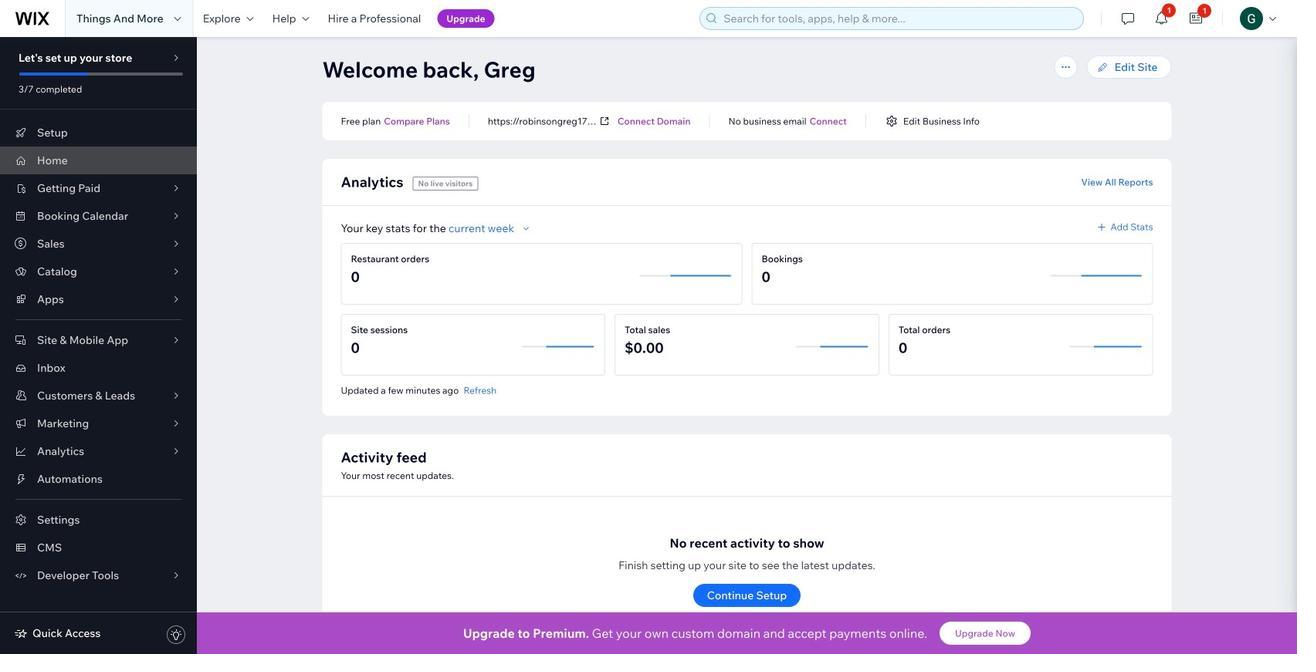Task type: locate. For each thing, give the bounding box(es) containing it.
Search for tools, apps, help & more... field
[[719, 8, 1079, 29]]

sidebar element
[[0, 37, 197, 655]]



Task type: vqa. For each thing, say whether or not it's contained in the screenshot.
a in the button
no



